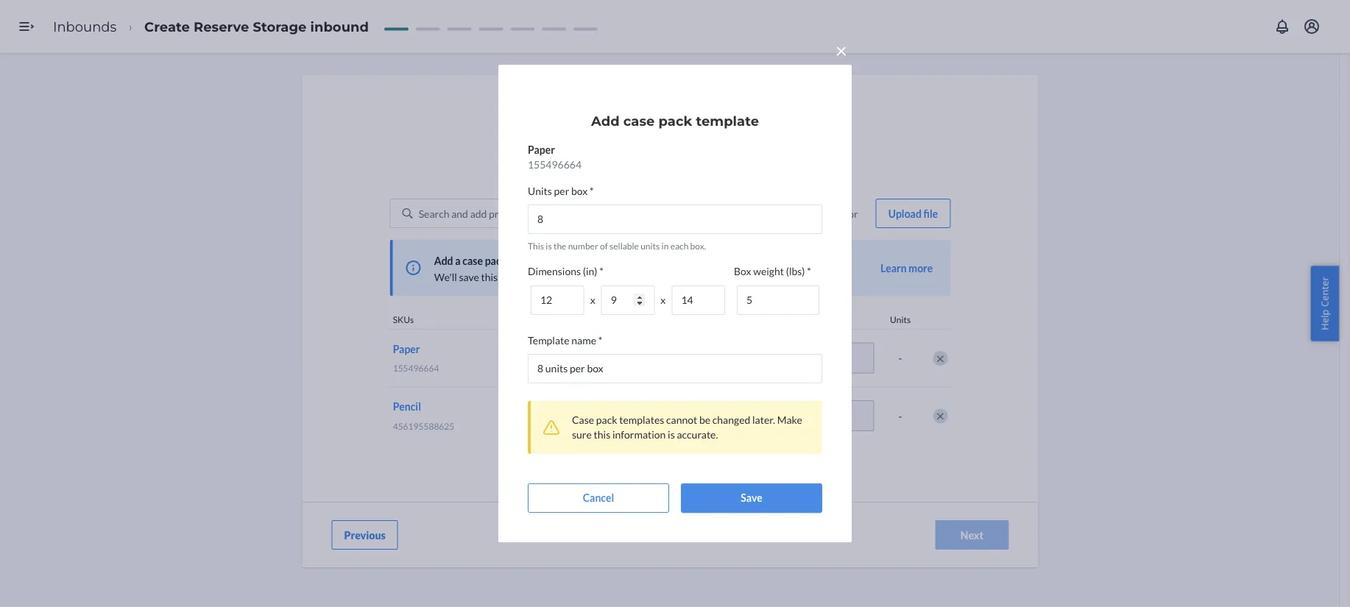 Task type: vqa. For each thing, say whether or not it's contained in the screenshot.
the saved
no



Task type: locate. For each thing, give the bounding box(es) containing it.
row
[[390, 329, 951, 387], [390, 387, 951, 444]]

paper for paper
[[393, 343, 420, 355]]

center
[[1319, 277, 1332, 307]]

0 vertical spatial + add case pack template
[[603, 354, 720, 366]]

for
[[553, 254, 566, 267], [555, 271, 569, 283]]

dimensions
[[528, 266, 581, 278]]

template inside × document
[[696, 113, 759, 130]]

information down "templates"
[[613, 429, 666, 442]]

case packs must have product information or a scannable barcode on the outside of the box.
[[507, 147, 834, 174]]

1 vertical spatial 155496664
[[393, 363, 439, 374]]

0 vertical spatial +
[[603, 354, 609, 366]]

1 vertical spatial number of boxes number field
[[810, 401, 874, 431]]

1 vertical spatial information
[[500, 271, 553, 283]]

1 vertical spatial -
[[899, 410, 902, 422]]

None number field
[[528, 205, 823, 234]]

0 horizontal spatial is
[[546, 241, 552, 251]]

case inside × document
[[624, 113, 655, 130]]

155496664
[[528, 159, 582, 171], [393, 363, 439, 374]]

0 horizontal spatial or
[[700, 147, 710, 159]]

of down product
[[638, 162, 647, 174]]

1 vertical spatial paper
[[393, 343, 420, 355]]

information
[[645, 147, 698, 159], [500, 271, 553, 283], [613, 429, 666, 442]]

case up product
[[624, 113, 655, 130]]

1 + add case pack template from the top
[[603, 354, 720, 366]]

cancel
[[583, 492, 614, 505]]

template down l number field
[[679, 354, 720, 366]]

2 + add case pack template from the top
[[603, 411, 720, 424]]

the left number
[[554, 241, 567, 251]]

0 vertical spatial is
[[546, 241, 552, 251]]

* right box
[[590, 185, 594, 198]]

breadcrumbs navigation
[[41, 5, 381, 48]]

units left per
[[528, 185, 552, 198]]

1 vertical spatial case
[[572, 414, 594, 427]]

1 horizontal spatial case
[[572, 414, 594, 427]]

pack left "templates"
[[596, 414, 617, 427]]

changed
[[713, 414, 751, 427]]

case up sure
[[572, 414, 594, 427]]

x
[[590, 294, 596, 307], [661, 294, 666, 307]]

pack inside add a case pack template for each product. we'll save this information for future inbounds.
[[485, 254, 507, 267]]

2 + from the top
[[603, 411, 609, 424]]

pack
[[659, 113, 692, 130], [485, 254, 507, 267], [655, 354, 677, 366], [655, 411, 677, 424], [596, 414, 617, 427]]

template up scannable at the right top
[[696, 113, 759, 130]]

+ add case pack template link for pencil
[[603, 410, 792, 425]]

paper inside paper 155496664
[[528, 144, 555, 156]]

outside
[[602, 162, 636, 174]]

1 horizontal spatial of
[[638, 162, 647, 174]]

0 vertical spatial a
[[712, 147, 717, 159]]

this right save
[[481, 271, 498, 283]]

details
[[636, 314, 662, 325]]

None text field
[[528, 354, 823, 384]]

information inside "case packs must have product information or a scannable barcode on the outside of the box."
[[645, 147, 698, 159]]

1 horizontal spatial 155496664
[[528, 159, 582, 171]]

0 vertical spatial the
[[819, 147, 834, 159]]

template
[[528, 335, 570, 347]]

each
[[671, 241, 689, 251], [568, 254, 590, 267]]

a inside add a case pack template for each product. we'll save this information for future inbounds.
[[455, 254, 461, 267]]

save button
[[681, 484, 823, 513]]

2 row from the top
[[390, 387, 951, 444]]

box.
[[666, 162, 684, 174], [690, 241, 706, 251]]

add inside add a case pack template for each product. we'll save this information for future inbounds.
[[434, 254, 453, 267]]

or down 'products'
[[700, 147, 710, 159]]

1 vertical spatial each
[[568, 254, 590, 267]]

x down future
[[590, 294, 596, 307]]

1 horizontal spatial is
[[668, 429, 675, 442]]

per
[[554, 185, 569, 198]]

0 horizontal spatial 155496664
[[393, 363, 439, 374]]

paper inside row
[[393, 343, 420, 355]]

0 vertical spatial box.
[[666, 162, 684, 174]]

1 vertical spatial + add case pack template
[[603, 411, 720, 424]]

0 vertical spatial or
[[700, 147, 710, 159]]

1 row from the top
[[390, 329, 951, 387]]

2 vertical spatial the
[[554, 241, 567, 251]]

case up save
[[463, 254, 483, 267]]

+ add case pack template for pencil
[[603, 411, 720, 424]]

1 horizontal spatial each
[[671, 241, 689, 251]]

next button
[[936, 521, 1009, 550]]

a left scannable at the right top
[[712, 147, 717, 159]]

box. right in
[[690, 241, 706, 251]]

add inside × document
[[591, 113, 620, 130]]

* right name
[[598, 335, 603, 347]]

0 vertical spatial units
[[528, 185, 552, 198]]

0 vertical spatial + add case pack template link
[[603, 353, 792, 367]]

information down packed
[[645, 147, 698, 159]]

pack left dimensions
[[485, 254, 507, 267]]

1 horizontal spatial this
[[594, 429, 611, 442]]

1 + add case pack template link from the top
[[603, 353, 792, 367]]

0 vertical spatial 155496664
[[528, 159, 582, 171]]

0 vertical spatial number of boxes number field
[[810, 343, 874, 374]]

upload
[[889, 207, 922, 220]]

this
[[481, 271, 498, 283], [594, 429, 611, 442]]

0 horizontal spatial case
[[507, 147, 530, 159]]

is right this
[[546, 241, 552, 251]]

case inside "case packs must have product information or a scannable barcode on the outside of the box."
[[507, 147, 530, 159]]

1 x from the left
[[590, 294, 596, 307]]

case
[[624, 113, 655, 130], [463, 254, 483, 267], [632, 354, 653, 366], [632, 411, 653, 424]]

1 vertical spatial is
[[668, 429, 675, 442]]

1 number of boxes number field from the top
[[810, 343, 874, 374]]

* right (in)
[[600, 266, 604, 278]]

information down this
[[500, 271, 553, 283]]

number of boxes number field for pencil
[[810, 401, 874, 431]]

on
[[805, 147, 817, 159]]

is down cannot
[[668, 429, 675, 442]]

template inside add a case pack template for each product. we'll save this information for future inbounds.
[[509, 254, 551, 267]]

case down details
[[632, 354, 653, 366]]

template
[[696, 113, 759, 130], [509, 254, 551, 267], [679, 354, 720, 366], [679, 411, 720, 424]]

0 horizontal spatial of
[[600, 241, 608, 251]]

x up details
[[661, 294, 666, 307]]

0 vertical spatial paper
[[528, 144, 555, 156]]

case left packs
[[507, 147, 530, 159]]

2 horizontal spatial the
[[819, 147, 834, 159]]

* right (lbs)
[[807, 266, 811, 278]]

have
[[584, 147, 605, 159]]

0 horizontal spatial units
[[528, 185, 552, 198]]

0 vertical spatial of
[[638, 162, 647, 174]]

add for add case pack template
[[591, 113, 620, 130]]

0 horizontal spatial each
[[568, 254, 590, 267]]

box. down packed
[[666, 162, 684, 174]]

or
[[700, 147, 710, 159], [849, 207, 858, 220]]

+
[[603, 354, 609, 366], [603, 411, 609, 424]]

of up product.
[[600, 241, 608, 251]]

1 horizontal spatial paper
[[528, 144, 555, 156]]

1 vertical spatial of
[[600, 241, 608, 251]]

box
[[571, 185, 588, 198]]

0 horizontal spatial a
[[455, 254, 461, 267]]

2 vertical spatial information
[[613, 429, 666, 442]]

0 vertical spatial this
[[481, 271, 498, 283]]

+ add case pack template
[[603, 354, 720, 366], [603, 411, 720, 424]]

0 horizontal spatial this
[[481, 271, 498, 283]]

later.
[[753, 414, 775, 427]]

2 number of boxes number field from the top
[[810, 401, 874, 431]]

of inside × document
[[600, 241, 608, 251]]

units
[[641, 241, 660, 251]]

1 horizontal spatial or
[[849, 207, 858, 220]]

box
[[734, 266, 752, 278]]

the right the "on"
[[819, 147, 834, 159]]

1 + from the top
[[603, 354, 609, 366]]

H number field
[[531, 286, 584, 315]]

1 vertical spatial units
[[890, 314, 911, 325]]

155496664 inside × document
[[528, 159, 582, 171]]

cannot
[[666, 414, 698, 427]]

+ add case pack template down details
[[603, 354, 720, 366]]

or left upload
[[849, 207, 858, 220]]

1 vertical spatial a
[[455, 254, 461, 267]]

+ down the packing
[[603, 354, 609, 366]]

case-
[[610, 121, 646, 137]]

is
[[546, 241, 552, 251], [668, 429, 675, 442]]

*
[[590, 185, 594, 198], [600, 266, 604, 278], [807, 266, 811, 278], [598, 335, 603, 347]]

pencil
[[393, 400, 421, 413]]

product
[[607, 147, 643, 159]]

templates
[[619, 414, 664, 427]]

this inside add a case pack template for each product. we'll save this information for future inbounds.
[[481, 271, 498, 283]]

+ add case pack template link up accurate.
[[603, 410, 792, 425]]

template up accurate.
[[679, 411, 720, 424]]

number of boxes number field down the boxes on the bottom right of the page
[[810, 343, 874, 374]]

1 horizontal spatial box.
[[690, 241, 706, 251]]

this
[[528, 241, 544, 251]]

0 horizontal spatial x
[[590, 294, 596, 307]]

each right in
[[671, 241, 689, 251]]

case pack templates cannot be changed later. make sure this information is accurate.
[[572, 414, 803, 442]]

0 vertical spatial information
[[645, 147, 698, 159]]

paper for paper 155496664
[[528, 144, 555, 156]]

inbounds.
[[601, 271, 645, 283]]

0 horizontal spatial the
[[554, 241, 567, 251]]

units down learn more button
[[890, 314, 911, 325]]

add case pack template
[[591, 113, 759, 130]]

2 x from the left
[[661, 294, 666, 307]]

number of boxes number field right make
[[810, 401, 874, 431]]

each inside × document
[[671, 241, 689, 251]]

1 horizontal spatial the
[[649, 162, 664, 174]]

none text field inside × document
[[528, 354, 823, 384]]

packing
[[604, 314, 634, 325]]

paper down skus
[[393, 343, 420, 355]]

future
[[571, 271, 599, 283]]

each down number
[[568, 254, 590, 267]]

1 vertical spatial +
[[603, 411, 609, 424]]

units for units
[[890, 314, 911, 325]]

+ left "templates"
[[603, 411, 609, 424]]

the
[[819, 147, 834, 159], [649, 162, 664, 174], [554, 241, 567, 251]]

name
[[572, 335, 597, 347]]

2 + add case pack template link from the top
[[603, 410, 792, 425]]

1 vertical spatial this
[[594, 429, 611, 442]]

- for paper
[[899, 352, 902, 365]]

0 vertical spatial case
[[507, 147, 530, 159]]

we'll
[[434, 271, 457, 283]]

inbound
[[310, 18, 369, 35]]

pack left be
[[655, 411, 677, 424]]

of inside "case packs must have product information or a scannable barcode on the outside of the box."
[[638, 162, 647, 174]]

this right sure
[[594, 429, 611, 442]]

units inside × document
[[528, 185, 552, 198]]

Number of boxes number field
[[810, 343, 874, 374], [810, 401, 874, 431]]

packs
[[532, 147, 557, 159]]

a up save
[[455, 254, 461, 267]]

155496664 up units per box *
[[528, 159, 582, 171]]

0 horizontal spatial box.
[[666, 162, 684, 174]]

(in)
[[583, 266, 598, 278]]

case inside case pack templates cannot be changed later. make sure this information is accurate.
[[572, 414, 594, 427]]

units
[[528, 185, 552, 198], [890, 314, 911, 325]]

cancel button
[[528, 484, 669, 513]]

0 vertical spatial each
[[671, 241, 689, 251]]

1 vertical spatial box.
[[690, 241, 706, 251]]

inbounds link
[[53, 18, 117, 35]]

+ add case pack template link down l number field
[[603, 353, 792, 367]]

1 - from the top
[[899, 352, 902, 365]]

add a case pack template for each product. we'll save this information for future inbounds.
[[434, 254, 645, 283]]

paper left must
[[528, 144, 555, 156]]

be
[[700, 414, 711, 427]]

1 vertical spatial + add case pack template link
[[603, 410, 792, 425]]

+ add case pack template up accurate.
[[603, 411, 720, 424]]

add
[[591, 113, 620, 130], [577, 121, 606, 137], [434, 254, 453, 267], [611, 354, 630, 366], [611, 411, 630, 424]]

155496664 inside row
[[393, 363, 439, 374]]

0 vertical spatial -
[[899, 352, 902, 365]]

the right outside
[[649, 162, 664, 174]]

×
[[836, 38, 848, 63]]

row containing paper
[[390, 329, 951, 387]]

units for units per box *
[[528, 185, 552, 198]]

1 horizontal spatial x
[[661, 294, 666, 307]]

1 horizontal spatial a
[[712, 147, 717, 159]]

paper 155496664
[[528, 144, 582, 171]]

pack down details
[[655, 354, 677, 366]]

file
[[924, 207, 938, 220]]

0 horizontal spatial paper
[[393, 343, 420, 355]]

1 horizontal spatial units
[[890, 314, 911, 325]]

a
[[712, 147, 717, 159], [455, 254, 461, 267]]

case
[[507, 147, 530, 159], [572, 414, 594, 427]]

paper
[[528, 144, 555, 156], [393, 343, 420, 355]]

155496664 down paper link
[[393, 363, 439, 374]]

or inside "case packs must have product information or a scannable barcode on the outside of the box."
[[700, 147, 710, 159]]

2 - from the top
[[899, 410, 902, 422]]

template down this
[[509, 254, 551, 267]]



Task type: describe. For each thing, give the bounding box(es) containing it.
1 vertical spatial for
[[555, 271, 569, 283]]

case for case packs must have product information or a scannable barcode on the outside of the box.
[[507, 147, 530, 159]]

a inside "case packs must have product information or a scannable barcode on the outside of the box."
[[712, 147, 717, 159]]

case for case pack templates cannot be changed later. make sure this information is accurate.
[[572, 414, 594, 427]]

1 vertical spatial the
[[649, 162, 664, 174]]

pencil link
[[393, 400, 421, 413]]

inbounds
[[53, 18, 117, 35]]

number
[[568, 241, 599, 251]]

packing details
[[604, 314, 662, 325]]

boxes
[[807, 314, 830, 325]]

0 vertical spatial for
[[553, 254, 566, 267]]

packed
[[646, 121, 697, 137]]

product.
[[592, 254, 631, 267]]

more
[[909, 262, 933, 274]]

create
[[144, 18, 190, 35]]

previous button
[[332, 521, 398, 550]]

skus
[[393, 314, 414, 325]]

learn more
[[881, 262, 933, 274]]

L number field
[[672, 286, 725, 315]]

next
[[961, 529, 984, 542]]

pack up "case packs must have product information or a scannable barcode on the outside of the box."
[[659, 113, 692, 130]]

1 vertical spatial or
[[849, 207, 858, 220]]

create reserve storage inbound
[[144, 18, 369, 35]]

help
[[1319, 310, 1332, 331]]

accurate.
[[677, 429, 718, 442]]

search image
[[403, 208, 413, 219]]

information inside add a case pack template for each product. we'll save this information for future inbounds.
[[500, 271, 553, 283]]

+ add case pack template for paper
[[603, 354, 720, 366]]

help center
[[1319, 277, 1332, 331]]

row containing pencil
[[390, 387, 951, 444]]

case left cannot
[[632, 411, 653, 424]]

add for add a case pack template for each product. we'll save this information for future inbounds.
[[434, 254, 453, 267]]

help center button
[[1311, 266, 1340, 342]]

must
[[559, 147, 582, 159]]

× button
[[831, 35, 852, 63]]

save
[[741, 492, 763, 505]]

products
[[701, 121, 764, 137]]

template name *
[[528, 335, 603, 347]]

456195588625
[[393, 421, 455, 431]]

this inside case pack templates cannot be changed later. make sure this information is accurate.
[[594, 429, 611, 442]]

upload file button
[[876, 199, 951, 228]]

number of boxes number field for paper
[[810, 343, 874, 374]]

learn more button
[[881, 261, 933, 275]]

weight
[[753, 266, 784, 278]]

× document
[[499, 35, 852, 543]]

pack inside case pack templates cannot be changed later. make sure this information is accurate.
[[596, 414, 617, 427]]

box. inside × document
[[690, 241, 706, 251]]

the inside × document
[[554, 241, 567, 251]]

(lbs)
[[786, 266, 805, 278]]

information inside case pack templates cannot be changed later. make sure this information is accurate.
[[613, 429, 666, 442]]

paper link
[[393, 343, 420, 355]]

box weight (lbs) *
[[734, 266, 811, 278]]

box. inside "case packs must have product information or a scannable barcode on the outside of the box."
[[666, 162, 684, 174]]

in
[[662, 241, 669, 251]]

barcode
[[766, 147, 803, 159]]

lbs number field
[[737, 286, 820, 315]]

each inside add a case pack template for each product. we'll save this information for future inbounds.
[[568, 254, 590, 267]]

is inside case pack templates cannot be changed later. make sure this information is accurate.
[[668, 429, 675, 442]]

sellable
[[610, 241, 639, 251]]

this is the number of sellable units in each box.
[[528, 241, 706, 251]]

- for pencil
[[899, 410, 902, 422]]

sure
[[572, 429, 592, 442]]

storage
[[253, 18, 307, 35]]

reserve
[[194, 18, 249, 35]]

add case-packed products
[[577, 121, 764, 137]]

units per box *
[[528, 185, 594, 198]]

dimensions (in) *
[[528, 266, 604, 278]]

+ for pencil
[[603, 411, 609, 424]]

make
[[777, 414, 803, 427]]

+ add case pack template link for paper
[[603, 353, 792, 367]]

scannable
[[719, 147, 764, 159]]

upload file
[[889, 207, 938, 220]]

save
[[459, 271, 479, 283]]

add for add case-packed products
[[577, 121, 606, 137]]

learn
[[881, 262, 907, 274]]

case inside add a case pack template for each product. we'll save this information for future inbounds.
[[463, 254, 483, 267]]

+ for paper
[[603, 354, 609, 366]]

W number field
[[601, 286, 655, 315]]

previous
[[344, 529, 386, 542]]



